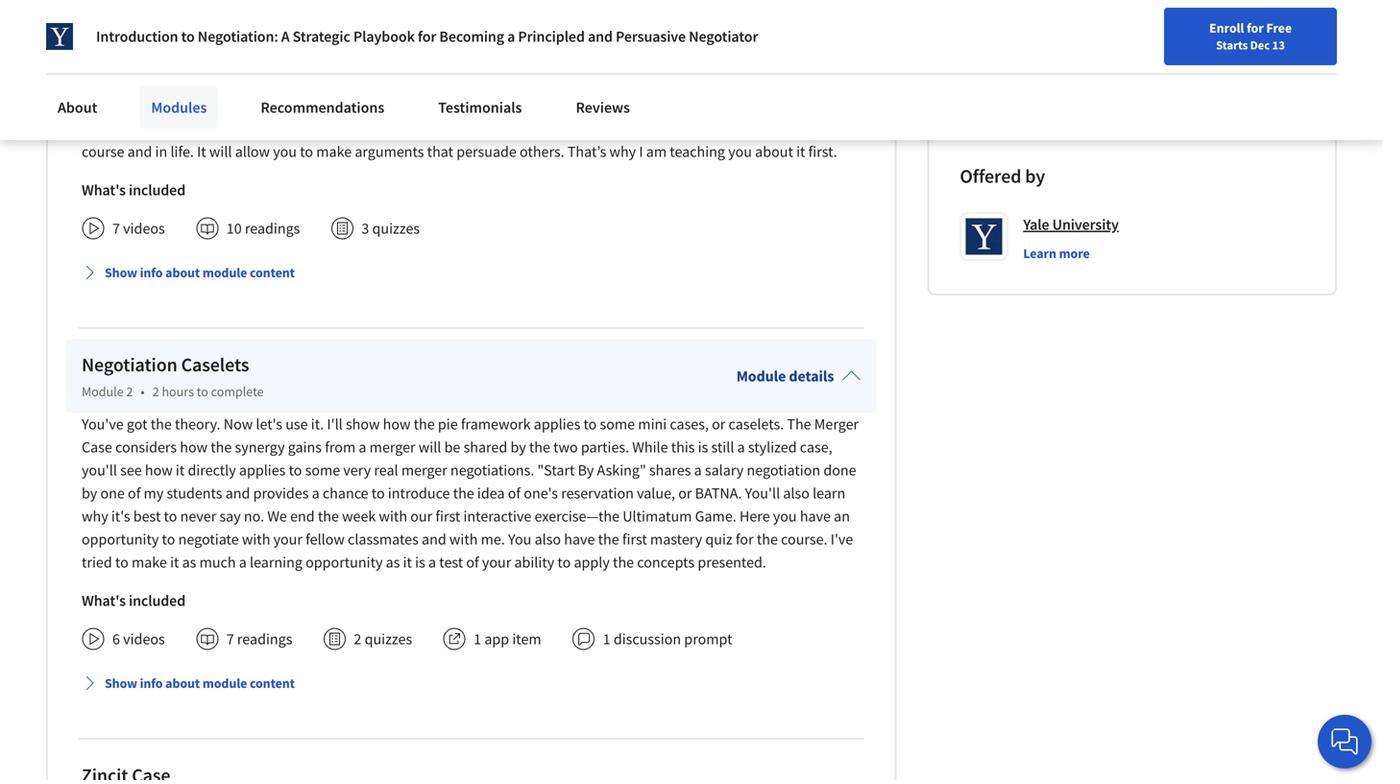Task type: vqa. For each thing, say whether or not it's contained in the screenshot.
left with
yes



Task type: locate. For each thing, give the bounding box(es) containing it.
much
[[199, 553, 236, 573]]

show info about module content
[[105, 264, 295, 282], [105, 675, 295, 693]]

this inside the you've got the theory. now let's use it. i'll show how the pie framework applies to some mini cases, or caselets. the merger case considers how the synergy gains from a merger will be shared by the two parties. while this is still a stylized case, you'll see how it directly applies to some very real merger negotiations. "start by asking" shares a salary negotiation done by one of my students and provides a chance to introduce the idea of one's reservation value, or batna. you'll also learn why it's best to never say no. we end the week with our first interactive exercise—the ultimatum game. here you have an opportunity to negotiate with your fellow classmates and with me. you also have the first mastery quiz for the course. i've tried to make it as much a learning opportunity as it is a test of your ability to apply the concepts presented.
[[671, 438, 695, 457]]

10 readings
[[226, 219, 300, 238]]

the inside i've promised that this course will help you be a better, smarter, more strategic negotiator. to do that, we begin by laying a foundation for negotiation, a theory of the "pie." over the years, i've discovered even the most experienced negotiators tend to lack a framework that grounds their approach to negotiation. while some folks try to bully their way to a larger share, most people make arguments that sound fair to them. but what sounds fair to them often doesn't sound fair to the other side. their criteria for what's fair may be biased in their favor. the theory of the pie is useful because it doesn't depend on which side you are taking. it provides principles that will change the way you approach negotiations—in this course and in life.  it will allow you to make arguments that persuade others. that's why i am teaching you about it first.
[[511, 96, 535, 115]]

3 quizzes
[[361, 219, 420, 238]]

2 horizontal spatial is
[[698, 438, 708, 457]]

first down ultimatum
[[622, 530, 647, 550]]

real
[[374, 461, 398, 480]]

no.
[[244, 507, 264, 527]]

2 horizontal spatial this
[[817, 119, 840, 139]]

and down our
[[422, 530, 446, 550]]

to up people
[[181, 27, 195, 46]]

discussion
[[614, 630, 681, 649]]

1 horizontal spatial framework
[[461, 415, 531, 434]]

1 module from the top
[[203, 264, 247, 282]]

module inside negotiation caselets module 2 • 2 hours to complete
[[82, 383, 124, 401]]

framework
[[171, 50, 241, 69], [461, 415, 531, 434]]

chance
[[323, 484, 368, 503]]

provides
[[335, 119, 390, 139], [253, 484, 309, 503]]

0 vertical spatial it
[[322, 119, 332, 139]]

0 vertical spatial quizzes
[[372, 219, 420, 238]]

2 what's included from the top
[[82, 592, 185, 611]]

2 horizontal spatial how
[[383, 415, 411, 434]]

1 vertical spatial content
[[250, 675, 295, 693]]

0 horizontal spatial why
[[82, 507, 108, 527]]

1 info from the top
[[140, 264, 163, 282]]

that
[[172, 4, 198, 23], [244, 50, 270, 69], [318, 73, 344, 92], [460, 119, 486, 139], [427, 142, 453, 162]]

0 horizontal spatial as
[[182, 553, 196, 573]]

i'll
[[327, 415, 343, 434]]

course.
[[781, 530, 827, 550]]

1 vertical spatial why
[[82, 507, 108, 527]]

also up the ability
[[535, 530, 561, 550]]

to left lack at the left of page
[[114, 50, 128, 69]]

for inside the you've got the theory. now let's use it. i'll show how the pie framework applies to some mini cases, or caselets. the merger case considers how the synergy gains from a merger will be shared by the two parties. while this is still a stylized case, you'll see how it directly applies to some very real merger negotiations. "start by asking" shares a salary negotiation done by one of my students and provides a chance to introduce the idea of one's reservation value, or batna. you'll also learn why it's best to never say no. we end the week with our first interactive exercise—the ultimatum game. here you have an opportunity to negotiate with your fellow classmates and with me. you also have the first mastery quiz for the course. i've tried to make it as much a learning opportunity as it is a test of your ability to apply the concepts presented.
[[736, 530, 754, 550]]

it
[[322, 119, 332, 139], [197, 142, 206, 162]]

quizzes for 3 quizzes
[[372, 219, 420, 238]]

1 vertical spatial info
[[140, 675, 163, 693]]

merger up real
[[369, 438, 415, 457]]

0 vertical spatial arguments
[[245, 73, 315, 92]]

principled
[[518, 27, 585, 46]]

useful
[[660, 96, 699, 115]]

side.
[[119, 96, 149, 115]]

what
[[497, 73, 529, 92]]

0 vertical spatial pie
[[624, 96, 644, 115]]

1 show info about module content button from the top
[[74, 256, 302, 290]]

to right try
[[656, 50, 669, 69]]

be inside the you've got the theory. now let's use it. i'll show how the pie framework applies to some mini cases, or caselets. the merger case considers how the synergy gains from a merger will be shared by the two parties. while this is still a stylized case, you'll see how it directly applies to some very real merger negotiations. "start by asking" shares a salary negotiation done by one of my students and provides a chance to introduce the idea of one's reservation value, or batna. you'll also learn why it's best to never say no. we end the week with our first interactive exercise—the ultimatum game. here you have an opportunity to negotiate with your fellow classmates and with me. you also have the first mastery quiz for the course. i've tried to make it as much a learning opportunity as it is a test of your ability to apply the concepts presented.
[[444, 438, 460, 457]]

1 content from the top
[[250, 264, 295, 282]]

university
[[1044, 74, 1101, 91], [1052, 215, 1119, 235]]

the down "folks"
[[600, 96, 621, 115]]

1 horizontal spatial 1
[[603, 630, 610, 649]]

framework inside the you've got the theory. now let's use it. i'll show how the pie framework applies to some mini cases, or caselets. the merger case considers how the synergy gains from a merger will be shared by the two parties. while this is still a stylized case, you'll see how it directly applies to some very real merger negotiations. "start by asking" shares a salary negotiation done by one of my students and provides a chance to introduce the idea of one's reservation value, or batna. you'll also learn why it's best to never say no. we end the week with our first interactive exercise—the ultimatum game. here you have an opportunity to negotiate with your fellow classmates and with me. you also have the first mastery quiz for the course. i've tried to make it as much a learning opportunity as it is a test of your ability to apply the concepts presented.
[[461, 415, 531, 434]]

videos for 7 videos
[[123, 219, 165, 238]]

1 videos from the top
[[123, 219, 165, 238]]

will up the introduce
[[419, 438, 441, 457]]

info for 7 videos
[[140, 264, 163, 282]]

it down classmates
[[403, 553, 412, 573]]

1 vertical spatial yale
[[1023, 215, 1049, 235]]

it down recommendations
[[322, 119, 332, 139]]

while down mini
[[632, 438, 668, 457]]

for up lack at the left of page
[[156, 27, 174, 46]]

the right 'show' in the bottom left of the page
[[414, 415, 435, 434]]

0 horizontal spatial pie
[[438, 415, 458, 434]]

others.
[[520, 142, 564, 162]]

0 vertical spatial more
[[489, 4, 523, 23]]

1 vertical spatial 7
[[226, 630, 234, 649]]

0 horizontal spatial their
[[329, 50, 359, 69]]

merger up the introduce
[[401, 461, 447, 480]]

show info about module content down 10
[[105, 264, 295, 282]]

2 module from the top
[[203, 675, 247, 693]]

2 what's from the top
[[82, 592, 126, 611]]

synergy
[[235, 438, 285, 457]]

0 horizontal spatial i've
[[82, 4, 104, 23]]

1 what's included from the top
[[82, 181, 185, 200]]

0 vertical spatial theory
[[268, 27, 311, 46]]

7 videos
[[112, 219, 165, 238]]

this up negotiation,
[[201, 4, 225, 23]]

introduction to negotiation: a strategic playbook for becoming a principled and persuasive negotiator
[[96, 27, 758, 46]]

taking.
[[275, 119, 319, 139]]

2 content from the top
[[250, 675, 295, 693]]

also down the negotiation
[[783, 484, 810, 503]]

some up sounds
[[563, 50, 598, 69]]

info down 7 videos at the top of the page
[[140, 264, 163, 282]]

1 horizontal spatial this
[[671, 438, 695, 457]]

becoming
[[439, 27, 504, 46]]

yale university image
[[46, 23, 73, 50]]

persuade
[[456, 142, 517, 162]]

0 vertical spatial doesn't
[[696, 73, 744, 92]]

1 horizontal spatial have
[[800, 507, 831, 527]]

included up the 6 videos on the bottom of the page
[[129, 592, 185, 611]]

caselets
[[181, 353, 249, 377]]

2 show from the top
[[105, 675, 137, 693]]

framework up shared at bottom left
[[461, 415, 531, 434]]

0 vertical spatial module
[[203, 264, 247, 282]]

have down exercise—the
[[564, 530, 595, 550]]

free
[[1266, 19, 1292, 36]]

0 vertical spatial 7
[[112, 219, 120, 238]]

show info about module content button down the 6 videos on the bottom of the page
[[74, 667, 302, 701]]

0 vertical spatial i've
[[82, 4, 104, 23]]

module details
[[736, 367, 834, 386]]

provides inside the you've got the theory. now let's use it. i'll show how the pie framework applies to some mini cases, or caselets. the merger case considers how the synergy gains from a merger will be shared by the two parties. while this is still a stylized case, you'll see how it directly applies to some very real merger negotiations. "start by asking" shares a salary negotiation done by one of my students and provides a chance to introduce the idea of one's reservation value, or batna. you'll also learn why it's best to never say no. we end the week with our first interactive exercise—the ultimatum game. here you have an opportunity to negotiate with your fellow classmates and with me. you also have the first mastery quiz for the course. i've tried to make it as much a learning opportunity as it is a test of your ability to apply the concepts presented.
[[253, 484, 309, 503]]

make inside the you've got the theory. now let's use it. i'll show how the pie framework applies to some mini cases, or caselets. the merger case considers how the synergy gains from a merger will be shared by the two parties. while this is still a stylized case, you'll see how it directly applies to some very real merger negotiations. "start by asking" shares a salary negotiation done by one of my students and provides a chance to introduce the idea of one's reservation value, or batna. you'll also learn why it's best to never say no. we end the week with our first interactive exercise—the ultimatum game. here you have an opportunity to negotiate with your fellow classmates and with me. you also have the first mastery quiz for the course. i've tried to make it as much a learning opportunity as it is a test of your ability to apply the concepts presented.
[[132, 553, 167, 573]]

1 vertical spatial course
[[82, 142, 124, 162]]

1 vertical spatial doesn't
[[771, 96, 819, 115]]

1 vertical spatial in
[[155, 142, 167, 162]]

1 vertical spatial first
[[622, 530, 647, 550]]

2 videos from the top
[[123, 630, 165, 649]]

as
[[182, 553, 196, 573], [386, 553, 400, 573]]

0 horizontal spatial provides
[[253, 484, 309, 503]]

included
[[129, 181, 185, 200], [129, 592, 185, 611]]

recommendations
[[261, 98, 384, 117]]

you'll
[[82, 461, 117, 480]]

some up "parties."
[[600, 415, 635, 434]]

to down taking.
[[300, 142, 313, 162]]

opportunity down it's
[[82, 530, 159, 550]]

by
[[789, 4, 804, 23], [1025, 164, 1045, 188], [510, 438, 526, 457], [82, 484, 97, 503]]

0 vertical spatial yale
[[1019, 74, 1042, 91]]

let's
[[256, 415, 282, 434]]

sounds
[[532, 73, 579, 92]]

that down principles
[[427, 142, 453, 162]]

that up may
[[318, 73, 344, 92]]

1 horizontal spatial in
[[424, 96, 436, 115]]

0 horizontal spatial your
[[273, 530, 302, 550]]

1 horizontal spatial how
[[180, 438, 208, 457]]

1 vertical spatial applies
[[239, 461, 286, 480]]

content down 7 readings
[[250, 675, 295, 693]]

1 horizontal spatial as
[[386, 553, 400, 573]]

shares
[[649, 461, 691, 480]]

principles
[[393, 119, 457, 139]]

1 sound from the left
[[347, 73, 387, 92]]

make down best
[[132, 553, 167, 573]]

i've inside the you've got the theory. now let's use it. i'll show how the pie framework applies to some mini cases, or caselets. the merger case considers how the synergy gains from a merger will be shared by the two parties. while this is still a stylized case, you'll see how it directly applies to some very real merger negotiations. "start by asking" shares a salary negotiation done by one of my students and provides a chance to introduce the idea of one's reservation value, or batna. you'll also learn why it's best to never say no. we end the week with our first interactive exercise—the ultimatum game. here you have an opportunity to negotiate with your fellow classmates and with me. you also have the first mastery quiz for the course. i've tried to make it as much a learning opportunity as it is a test of your ability to apply the concepts presented.
[[831, 530, 853, 550]]

to left negotiate
[[162, 530, 175, 550]]

1 horizontal spatial some
[[563, 50, 598, 69]]

0 vertical spatial yale university
[[1019, 74, 1101, 91]]

module
[[736, 367, 786, 386], [82, 383, 124, 401]]

the up case,
[[787, 415, 811, 434]]

share,
[[82, 73, 121, 92]]

end
[[290, 507, 315, 527]]

pie
[[624, 96, 644, 115], [438, 415, 458, 434]]

caselets.
[[729, 415, 784, 434]]

content down 10 readings
[[250, 264, 295, 282]]

why inside i've promised that this course will help you be a better, smarter, more strategic negotiator. to do that, we begin by laying a foundation for negotiation, a theory of the "pie." over the years, i've discovered even the most experienced negotiators tend to lack a framework that grounds their approach to negotiation. while some folks try to bully their way to a larger share, most people make arguments that sound fair to them. but what sounds fair to them often doesn't sound fair to the other side. their criteria for what's fair may be biased in their favor. the theory of the pie is useful because it doesn't depend on which side you are taking. it provides principles that will change the way you approach negotiations—in this course and in life.  it will allow you to make arguments that persuade others. that's why i am teaching you about it first.
[[609, 142, 636, 162]]

how right 'show' in the bottom left of the page
[[383, 415, 411, 434]]

0 horizontal spatial in
[[155, 142, 167, 162]]

None search field
[[274, 12, 591, 50]]

1 horizontal spatial i've
[[831, 530, 853, 550]]

introduction
[[96, 27, 178, 46]]

show info about module content for 7 readings
[[105, 675, 295, 693]]

0 vertical spatial provides
[[335, 119, 390, 139]]

to down larger
[[814, 73, 828, 92]]

theory down sounds
[[538, 96, 581, 115]]

2 sound from the left
[[747, 73, 787, 92]]

as left much
[[182, 553, 196, 573]]

0 horizontal spatial approach
[[363, 50, 424, 69]]

0 vertical spatial merger
[[369, 438, 415, 457]]

module
[[203, 264, 247, 282], [203, 675, 247, 693]]

make
[[207, 73, 242, 92], [316, 142, 352, 162], [132, 553, 167, 573]]

videos left 10
[[123, 219, 165, 238]]

1 vertical spatial what's
[[82, 592, 126, 611]]

doesn't
[[696, 73, 744, 92], [771, 96, 819, 115]]

2 vertical spatial some
[[305, 461, 340, 480]]

you've got the theory. now let's use it. i'll show how the pie framework applies to some mini cases, or caselets. the merger case considers how the synergy gains from a merger will be shared by the two parties. while this is still a stylized case, you'll see how it directly applies to some very real merger negotiations. "start by asking" shares a salary negotiation done by one of my students and provides a chance to introduce the idea of one's reservation value, or batna. you'll also learn why it's best to never say no. we end the week with our first interactive exercise—the ultimatum game. here you have an opportunity to negotiate with your fellow classmates and with me. you also have the first mastery quiz for the course. i've tried to make it as much a learning opportunity as it is a test of your ability to apply the concepts presented.
[[82, 415, 859, 573]]

0 vertical spatial readings
[[245, 219, 300, 238]]

better,
[[388, 4, 429, 23]]

a up negotiation. on the left top of the page
[[507, 27, 515, 46]]

0 vertical spatial while
[[524, 50, 560, 69]]

more down yale university link
[[1059, 245, 1090, 262]]

see
[[120, 461, 142, 480]]

about for you've got the theory. now let's use it. i'll show how the pie framework applies to some mini cases, or caselets. the merger case considers how the synergy gains from a merger will be shared by the two parties. while this is still a stylized case, you'll see how it directly applies to some very real merger negotiations. "start by asking" shares a salary negotiation done by one of my students and provides a chance to introduce the idea of one's reservation value, or batna. you'll also learn why it's best to never say no. we end the week with our first interactive exercise—the ultimatum game. here you have an opportunity to negotiate with your fellow classmates and with me. you also have the first mastery quiz for the course. i've tried to make it as much a learning opportunity as it is a test of your ability to apply the concepts presented.
[[165, 675, 200, 693]]

readings for 7 readings
[[237, 630, 292, 649]]

arguments up what's
[[245, 73, 315, 92]]

1 vertical spatial videos
[[123, 630, 165, 649]]

your down me.
[[482, 553, 511, 573]]

week
[[342, 507, 376, 527]]

0 vertical spatial is
[[647, 96, 657, 115]]

1 discussion prompt
[[603, 630, 732, 649]]

ability
[[514, 553, 554, 573]]

of
[[314, 27, 327, 46], [584, 96, 596, 115], [128, 484, 141, 503], [508, 484, 521, 503], [466, 553, 479, 573]]

about link
[[46, 86, 109, 129]]

life.
[[170, 142, 194, 162]]

2 as from the left
[[386, 553, 400, 573]]

1 app item
[[474, 630, 541, 649]]

applies down "synergy" at the left of page
[[239, 461, 286, 480]]

here
[[739, 507, 770, 527]]

0 vertical spatial content
[[250, 264, 295, 282]]

show notifications image
[[1160, 24, 1183, 47]]

what's
[[259, 96, 301, 115]]

one
[[100, 484, 125, 503]]

for down here
[[736, 530, 754, 550]]

0 vertical spatial some
[[563, 50, 598, 69]]

module up caselets.
[[736, 367, 786, 386]]

1 show from the top
[[105, 264, 137, 282]]

promised
[[107, 4, 168, 23]]

1 vertical spatial arguments
[[355, 142, 424, 162]]

dec
[[1250, 37, 1270, 53]]

menu item
[[1016, 19, 1140, 82]]

7
[[112, 219, 120, 238], [226, 630, 234, 649]]

or down shares
[[678, 484, 692, 503]]

why left i
[[609, 142, 636, 162]]

1 show info about module content from the top
[[105, 264, 295, 282]]

show down 6 at the bottom left of the page
[[105, 675, 137, 693]]

will down side
[[209, 142, 232, 162]]

salary
[[705, 461, 744, 480]]

0 horizontal spatial theory
[[268, 27, 311, 46]]

be up ""pie.""
[[358, 4, 374, 23]]

is left still
[[698, 438, 708, 457]]

0 vertical spatial included
[[129, 181, 185, 200]]

2 1 from the left
[[603, 630, 610, 649]]

0 horizontal spatial more
[[489, 4, 523, 23]]

a left test
[[428, 553, 436, 573]]

doesn't up negotiations—in
[[771, 96, 819, 115]]

and
[[588, 27, 613, 46], [127, 142, 152, 162], [225, 484, 250, 503], [422, 530, 446, 550]]

about for i've promised that this course will help you be a better, smarter, more strategic negotiator. to do that, we begin by laying a foundation for negotiation, a theory of the "pie." over the years, i've discovered even the most experienced negotiators tend to lack a framework that grounds their approach to negotiation. while some folks try to bully their way to a larger share, most people make arguments that sound fair to them. but what sounds fair to them often doesn't sound fair to the other side. their criteria for what's fair may be biased in their favor. the theory of the pie is useful because it doesn't depend on which side you are taking. it provides principles that will change the way you approach negotiations—in this course and in life.  it will allow you to make arguments that persuade others. that's why i am teaching you about it first.
[[165, 264, 200, 282]]

1 what's from the top
[[82, 181, 126, 200]]

first
[[435, 507, 460, 527], [622, 530, 647, 550]]

strategic
[[293, 27, 350, 46]]

0 horizontal spatial 7
[[112, 219, 120, 238]]

negotiations—in
[[709, 119, 814, 139]]

1 left app
[[474, 630, 481, 649]]

starts
[[1216, 37, 1248, 53]]

1 vertical spatial module
[[203, 675, 247, 693]]

i've up the foundation
[[82, 4, 104, 23]]

other
[[82, 96, 116, 115]]

what's included for 7
[[82, 181, 185, 200]]

0 horizontal spatial this
[[201, 4, 225, 23]]

0 horizontal spatial while
[[524, 50, 560, 69]]

theory up grounds
[[268, 27, 311, 46]]

be right may
[[359, 96, 375, 115]]

i've inside i've promised that this course will help you be a better, smarter, more strategic negotiator. to do that, we begin by laying a foundation for negotiation, a theory of the "pie." over the years, i've discovered even the most experienced negotiators tend to lack a framework that grounds their approach to negotiation. while some folks try to bully their way to a larger share, most people make arguments that sound fair to them. but what sounds fair to them often doesn't sound fair to the other side. their criteria for what's fair may be biased in their favor. the theory of the pie is useful because it doesn't depend on which side you are taking. it provides principles that will change the way you approach negotiations—in this course and in life.  it will allow you to make arguments that persuade others. that's why i am teaching you about it first.
[[82, 4, 104, 23]]

2 horizontal spatial some
[[600, 415, 635, 434]]

what's for 7 videos
[[82, 181, 126, 200]]

0 horizontal spatial also
[[535, 530, 561, 550]]

a right much
[[239, 553, 247, 573]]

apply
[[574, 553, 610, 573]]

way down negotiator
[[740, 50, 766, 69]]

info
[[140, 264, 163, 282], [140, 675, 163, 693]]

1 left the discussion
[[603, 630, 610, 649]]

i've down an
[[831, 530, 853, 550]]

some inside i've promised that this course will help you be a better, smarter, more strategic negotiator. to do that, we begin by laying a foundation for negotiation, a theory of the "pie." over the years, i've discovered even the most experienced negotiators tend to lack a framework that grounds their approach to negotiation. while some folks try to bully their way to a larger share, most people make arguments that sound fair to them. but what sounds fair to them often doesn't sound fair to the other side. their criteria for what's fair may be biased in their favor. the theory of the pie is useful because it doesn't depend on which side you are taking. it provides principles that will change the way you approach negotiations—in this course and in life.  it will allow you to make arguments that persuade others. that's why i am teaching you about it first.
[[563, 50, 598, 69]]

2 show info about module content from the top
[[105, 675, 295, 693]]

2 info from the top
[[140, 675, 163, 693]]

0 vertical spatial show info about module content
[[105, 264, 295, 282]]

0 horizontal spatial some
[[305, 461, 340, 480]]

0 horizontal spatial first
[[435, 507, 460, 527]]

by
[[578, 461, 594, 480]]

what's included
[[82, 181, 185, 200], [82, 592, 185, 611]]

we
[[728, 4, 747, 23]]

coursera image
[[23, 16, 145, 46]]

fair
[[390, 73, 411, 92], [582, 73, 603, 92], [790, 73, 811, 92], [304, 96, 325, 115]]

readings for 10 readings
[[245, 219, 300, 238]]

0 horizontal spatial framework
[[171, 50, 241, 69]]

1 horizontal spatial doesn't
[[771, 96, 819, 115]]

is inside i've promised that this course will help you be a better, smarter, more strategic negotiator. to do that, we begin by laying a foundation for negotiation, a theory of the "pie." over the years, i've discovered even the most experienced negotiators tend to lack a framework that grounds their approach to negotiation. while some folks try to bully their way to a larger share, most people make arguments that sound fair to them. but what sounds fair to them often doesn't sound fair to the other side. their criteria for what's fair may be biased in their favor. the theory of the pie is useful because it doesn't depend on which side you are taking. it provides principles that will change the way you approach negotiations—in this course and in life.  it will allow you to make arguments that persuade others. that's why i am teaching you about it first.
[[647, 96, 657, 115]]

doesn't up because
[[696, 73, 744, 92]]

0 horizontal spatial opportunity
[[82, 530, 159, 550]]

is down them
[[647, 96, 657, 115]]

while inside i've promised that this course will help you be a better, smarter, more strategic negotiator. to do that, we begin by laying a foundation for negotiation, a theory of the "pie." over the years, i've discovered even the most experienced negotiators tend to lack a framework that grounds their approach to negotiation. while some folks try to bully their way to a larger share, most people make arguments that sound fair to them. but what sounds fair to them often doesn't sound fair to the other side. their criteria for what's fair may be biased in their favor. the theory of the pie is useful because it doesn't depend on which side you are taking. it provides principles that will change the way you approach negotiations—in this course and in life.  it will allow you to make arguments that persuade others. that's why i am teaching you about it first.
[[524, 50, 560, 69]]

how up my
[[145, 461, 173, 480]]

0 vertical spatial most
[[647, 27, 680, 46]]

0 horizontal spatial most
[[124, 73, 156, 92]]

2 vertical spatial this
[[671, 438, 695, 457]]

you up course.
[[773, 507, 797, 527]]

framework down negotiation,
[[171, 50, 241, 69]]

1 1 from the left
[[474, 630, 481, 649]]

included for 6 videos
[[129, 592, 185, 611]]

1 for 1 app item
[[474, 630, 481, 649]]

1 vertical spatial framework
[[461, 415, 531, 434]]

pie inside the you've got the theory. now let's use it. i'll show how the pie framework applies to some mini cases, or caselets. the merger case considers how the synergy gains from a merger will be shared by the two parties. while this is still a stylized case, you'll see how it directly applies to some very real merger negotiations. "start by asking" shares a salary negotiation done by one of my students and provides a chance to introduce the idea of one's reservation value, or batna. you'll also learn why it's best to never say no. we end the week with our first interactive exercise—the ultimatum game. here you have an opportunity to negotiate with your fellow classmates and with me. you also have the first mastery quiz for the course. i've tried to make it as much a learning opportunity as it is a test of your ability to apply the concepts presented.
[[438, 415, 458, 434]]

show info about module content for 10 readings
[[105, 264, 295, 282]]

1 vertical spatial the
[[787, 415, 811, 434]]

1 included from the top
[[129, 181, 185, 200]]

opportunity down fellow
[[306, 553, 383, 573]]

still
[[711, 438, 734, 457]]

what's up 7 videos at the top of the page
[[82, 181, 126, 200]]

for up dec
[[1247, 19, 1264, 36]]

content for 10 readings
[[250, 264, 295, 282]]

1 horizontal spatial make
[[207, 73, 242, 92]]

1 horizontal spatial why
[[609, 142, 636, 162]]

applies up two
[[534, 415, 580, 434]]

1 horizontal spatial is
[[647, 96, 657, 115]]

how down theory.
[[180, 438, 208, 457]]

smarter,
[[432, 4, 486, 23]]

the inside the you've got the theory. now let's use it. i'll show how the pie framework applies to some mini cases, or caselets. the merger case considers how the synergy gains from a merger will be shared by the two parties. while this is still a stylized case, you'll see how it directly applies to some very real merger negotiations. "start by asking" shares a salary negotiation done by one of my students and provides a chance to introduce the idea of one's reservation value, or batna. you'll also learn why it's best to never say no. we end the week with our first interactive exercise—the ultimatum game. here you have an opportunity to negotiate with your fellow classmates and with me. you also have the first mastery quiz for the course. i've tried to make it as much a learning opportunity as it is a test of your ability to apply the concepts presented.
[[787, 415, 811, 434]]

years,
[[450, 27, 488, 46]]

0 vertical spatial approach
[[363, 50, 424, 69]]

while inside the you've got the theory. now let's use it. i'll show how the pie framework applies to some mini cases, or caselets. the merger case considers how the synergy gains from a merger will be shared by the two parties. while this is still a stylized case, you'll see how it directly applies to some very real merger negotiations. "start by asking" shares a salary negotiation done by one of my students and provides a chance to introduce the idea of one's reservation value, or batna. you'll also learn why it's best to never say no. we end the week with our first interactive exercise—the ultimatum game. here you have an opportunity to negotiate with your fellow classmates and with me. you also have the first mastery quiz for the course. i've tried to make it as much a learning opportunity as it is a test of your ability to apply the concepts presented.
[[632, 438, 668, 457]]

reservation
[[561, 484, 634, 503]]

in left life.
[[155, 142, 167, 162]]

show
[[346, 415, 380, 434]]

1 vertical spatial how
[[180, 438, 208, 457]]

but
[[472, 73, 494, 92]]

0 vertical spatial your
[[273, 530, 302, 550]]

1 horizontal spatial approach
[[644, 119, 706, 139]]

1 vertical spatial is
[[698, 438, 708, 457]]

show info about module content button for 7 videos
[[74, 256, 302, 290]]

will down favor.
[[489, 119, 512, 139]]

0 vertical spatial what's included
[[82, 181, 185, 200]]

or up still
[[712, 415, 725, 434]]

of up the "that's"
[[584, 96, 596, 115]]

1 vertical spatial show info about module content button
[[74, 667, 302, 701]]

to
[[181, 27, 195, 46], [114, 50, 128, 69], [427, 50, 440, 69], [656, 50, 669, 69], [769, 50, 783, 69], [414, 73, 428, 92], [606, 73, 619, 92], [814, 73, 828, 92], [300, 142, 313, 162], [197, 383, 208, 401], [583, 415, 597, 434], [289, 461, 302, 480], [371, 484, 385, 503], [164, 507, 177, 527], [162, 530, 175, 550], [115, 553, 128, 573], [557, 553, 571, 573]]

will inside the you've got the theory. now let's use it. i'll show how the pie framework applies to some mini cases, or caselets. the merger case considers how the synergy gains from a merger will be shared by the two parties. while this is still a stylized case, you'll see how it directly applies to some very real merger negotiations. "start by asking" shares a salary negotiation done by one of my students and provides a chance to introduce the idea of one's reservation value, or batna. you'll also learn why it's best to never say no. we end the week with our first interactive exercise—the ultimatum game. here you have an opportunity to negotiate with your fellow classmates and with me. you also have the first mastery quiz for the course. i've tried to make it as much a learning opportunity as it is a test of your ability to apply the concepts presented.
[[419, 438, 441, 457]]

you'll
[[745, 484, 780, 503]]

with up classmates
[[379, 507, 407, 527]]

asking"
[[597, 461, 646, 480]]

with down no.
[[242, 530, 270, 550]]

show info about module content down 7 readings
[[105, 675, 295, 693]]

2 horizontal spatial with
[[449, 530, 478, 550]]

2 show info about module content button from the top
[[74, 667, 302, 701]]

2 included from the top
[[129, 592, 185, 611]]



Task type: describe. For each thing, give the bounding box(es) containing it.
from
[[325, 438, 356, 457]]

foundation
[[82, 27, 153, 46]]

testimonials
[[438, 98, 522, 117]]

the left two
[[529, 438, 550, 457]]

1 horizontal spatial module
[[736, 367, 786, 386]]

a right still
[[737, 438, 745, 457]]

a up playbook
[[377, 4, 385, 23]]

1 vertical spatial make
[[316, 142, 352, 162]]

1 horizontal spatial also
[[783, 484, 810, 503]]

0 horizontal spatial arguments
[[245, 73, 315, 92]]

by right "offered"
[[1025, 164, 1045, 188]]

the right apply
[[613, 553, 634, 573]]

you up i
[[618, 119, 641, 139]]

0 horizontal spatial 2
[[126, 383, 133, 401]]

provides inside i've promised that this course will help you be a better, smarter, more strategic negotiator. to do that, we begin by laying a foundation for negotiation, a theory of the "pie." over the years, i've discovered even the most experienced negotiators tend to lack a framework that grounds their approach to negotiation. while some folks try to bully their way to a larger share, most people make arguments that sound fair to them. but what sounds fair to them often doesn't sound fair to the other side. their criteria for what's fair may be biased in their favor. the theory of the pie is useful because it doesn't depend on which side you are taking. it provides principles that will change the way you approach negotiations—in this course and in life.  it will allow you to make arguments that persuade others. that's why i am teaching you about it first.
[[335, 119, 390, 139]]

you down negotiations—in
[[728, 142, 752, 162]]

use
[[285, 415, 308, 434]]

by inside i've promised that this course will help you be a better, smarter, more strategic negotiator. to do that, we begin by laying a foundation for negotiation, a theory of the "pie." over the years, i've discovered even the most experienced negotiators tend to lack a framework that grounds their approach to negotiation. while some folks try to bully their way to a larger share, most people make arguments that sound fair to them. but what sounds fair to them often doesn't sound fair to the other side. their criteria for what's fair may be biased in their favor. the theory of the pie is useful because it doesn't depend on which side you are taking. it provides principles that will change the way you approach negotiations—in this course and in life.  it will allow you to make arguments that persuade others. that's why i am teaching you about it first.
[[789, 4, 804, 23]]

negotiate
[[178, 530, 239, 550]]

by right shared at bottom left
[[510, 438, 526, 457]]

a right lack at the left of page
[[160, 50, 168, 69]]

the down here
[[757, 530, 778, 550]]

0 vertical spatial be
[[358, 4, 374, 23]]

the right over
[[426, 27, 447, 46]]

to left them.
[[414, 73, 428, 92]]

will up a
[[274, 4, 296, 23]]

a left larger
[[786, 50, 793, 69]]

tried
[[82, 553, 112, 573]]

learn
[[813, 484, 845, 503]]

show for 6
[[105, 675, 137, 693]]

to down "negotiators"
[[769, 50, 783, 69]]

0 vertical spatial in
[[424, 96, 436, 115]]

it left first.
[[796, 142, 805, 162]]

1 horizontal spatial 2
[[152, 383, 159, 401]]

batna.
[[695, 484, 742, 503]]

you inside the you've got the theory. now let's use it. i'll show how the pie framework applies to some mini cases, or caselets. the merger case considers how the synergy gains from a merger will be shared by the two parties. while this is still a stylized case, you'll see how it directly applies to some very real merger negotiations. "start by asking" shares a salary negotiation done by one of my students and provides a chance to introduce the idea of one's reservation value, or batna. you'll also learn why it's best to never say no. we end the week with our first interactive exercise—the ultimatum game. here you have an opportunity to negotiate with your fellow classmates and with me. you also have the first mastery quiz for the course. i've tried to make it as much a learning opportunity as it is a test of your ability to apply the concepts presented.
[[773, 507, 797, 527]]

and up say
[[225, 484, 250, 503]]

presented.
[[698, 553, 766, 573]]

videos for 6 videos
[[123, 630, 165, 649]]

the up the "that's"
[[564, 119, 586, 139]]

1 vertical spatial this
[[817, 119, 840, 139]]

laying
[[807, 4, 846, 23]]

introduce
[[388, 484, 450, 503]]

1 horizontal spatial theory
[[538, 96, 581, 115]]

an
[[834, 507, 850, 527]]

by left one
[[82, 484, 97, 503]]

learn more
[[1023, 245, 1090, 262]]

0 horizontal spatial with
[[242, 530, 270, 550]]

pie inside i've promised that this course will help you be a better, smarter, more strategic negotiator. to do that, we begin by laying a foundation for negotiation, a theory of the "pie." over the years, i've discovered even the most experienced negotiators tend to lack a framework that grounds their approach to negotiation. while some folks try to bully their way to a larger share, most people make arguments that sound fair to them. but what sounds fair to them often doesn't sound fair to the other side. their criteria for what's fair may be biased in their favor. the theory of the pie is useful because it doesn't depend on which side you are taking. it provides principles that will change the way you approach negotiations—in this course and in life.  it will allow you to make arguments that persuade others. that's why i am teaching you about it first.
[[624, 96, 644, 115]]

of left my
[[128, 484, 141, 503]]

the up try
[[623, 27, 644, 46]]

it down negotiate
[[170, 553, 179, 573]]

mastery
[[650, 530, 702, 550]]

a up the end
[[312, 484, 320, 503]]

negotiator
[[689, 27, 758, 46]]

even
[[589, 27, 620, 46]]

merger
[[814, 415, 859, 434]]

0 vertical spatial first
[[435, 507, 460, 527]]

one's
[[524, 484, 558, 503]]

the up fellow
[[318, 507, 339, 527]]

show for 7
[[105, 264, 137, 282]]

what's for 6 videos
[[82, 592, 126, 611]]

for up are
[[238, 96, 256, 115]]

1 horizontal spatial opportunity
[[306, 553, 383, 573]]

1 horizontal spatial way
[[740, 50, 766, 69]]

7 for 7 readings
[[226, 630, 234, 649]]

fair left may
[[304, 96, 325, 115]]

negotiator.
[[583, 4, 653, 23]]

the down larger
[[831, 73, 852, 92]]

1 vertical spatial university
[[1052, 215, 1119, 235]]

and up "folks"
[[588, 27, 613, 46]]

their
[[153, 96, 186, 115]]

bully
[[672, 50, 704, 69]]

13
[[1272, 37, 1285, 53]]

change
[[515, 119, 561, 139]]

it.
[[311, 415, 324, 434]]

that up negotiation,
[[172, 4, 198, 23]]

1 vertical spatial merger
[[401, 461, 447, 480]]

modules link
[[140, 86, 218, 129]]

1 as from the left
[[182, 553, 196, 573]]

we
[[267, 507, 287, 527]]

1 horizontal spatial your
[[482, 553, 511, 573]]

1 horizontal spatial with
[[379, 507, 407, 527]]

0 vertical spatial have
[[800, 507, 831, 527]]

game.
[[695, 507, 736, 527]]

0 horizontal spatial applies
[[239, 461, 286, 480]]

theory.
[[175, 415, 220, 434]]

1 horizontal spatial most
[[647, 27, 680, 46]]

to inside negotiation caselets module 2 • 2 hours to complete
[[197, 383, 208, 401]]

the right the got
[[151, 415, 172, 434]]

2 vertical spatial is
[[415, 553, 425, 573]]

tend
[[82, 50, 111, 69]]

a left a
[[258, 27, 265, 46]]

1 vertical spatial yale university
[[1023, 215, 1119, 235]]

never
[[180, 507, 216, 527]]

for down better,
[[418, 27, 436, 46]]

0 vertical spatial university
[[1044, 74, 1101, 91]]

content for 7 readings
[[250, 675, 295, 693]]

the up apply
[[598, 530, 619, 550]]

you left are
[[225, 119, 249, 139]]

you've
[[82, 415, 124, 434]]

negotiation:
[[198, 27, 278, 46]]

the up directly
[[211, 438, 232, 457]]

allow
[[235, 142, 270, 162]]

some for negotiator.
[[563, 50, 598, 69]]

i've
[[491, 27, 513, 46]]

for inside enroll for free starts dec 13
[[1247, 19, 1264, 36]]

to
[[656, 4, 672, 23]]

criteria
[[189, 96, 235, 115]]

1 vertical spatial approach
[[644, 119, 706, 139]]

enroll
[[1209, 19, 1244, 36]]

module for 10 readings
[[203, 264, 247, 282]]

0 vertical spatial applies
[[534, 415, 580, 434]]

now
[[224, 415, 253, 434]]

lack
[[131, 50, 157, 69]]

it up negotiations—in
[[759, 96, 768, 115]]

it up students
[[176, 461, 185, 480]]

•
[[141, 383, 145, 401]]

biased
[[378, 96, 420, 115]]

fellow
[[306, 530, 345, 550]]

the left 'idea'
[[453, 484, 474, 503]]

1 vertical spatial some
[[600, 415, 635, 434]]

gains
[[288, 438, 322, 457]]

favor.
[[472, 96, 508, 115]]

students
[[167, 484, 222, 503]]

reviews link
[[564, 86, 642, 129]]

to right tried
[[115, 553, 128, 573]]

the left ""pie.""
[[330, 27, 351, 46]]

1 vertical spatial or
[[678, 484, 692, 503]]

playbook
[[353, 27, 415, 46]]

fair up biased
[[390, 73, 411, 92]]

show info about module content button for 6 videos
[[74, 667, 302, 701]]

begin
[[750, 4, 786, 23]]

0 vertical spatial course
[[228, 4, 270, 23]]

quiz
[[705, 530, 733, 550]]

complete
[[211, 383, 264, 401]]

i've promised that this course will help you be a better, smarter, more strategic negotiator. to do that, we begin by laying a foundation for negotiation, a theory of the "pie." over the years, i've discovered even the most experienced negotiators tend to lack a framework that grounds their approach to negotiation. while some folks try to bully their way to a larger share, most people make arguments that sound fair to them. but what sounds fair to them often doesn't sound fair to the other side. their criteria for what's fair may be biased in their favor. the theory of the pie is useful because it doesn't depend on which side you are taking. it provides principles that will change the way you approach negotiations—in this course and in life.  it will allow you to make arguments that persuade others. that's why i am teaching you about it first.
[[82, 4, 857, 162]]

often
[[660, 73, 693, 92]]

and inside i've promised that this course will help you be a better, smarter, more strategic negotiator. to do that, we begin by laying a foundation for negotiation, a theory of the "pie." over the years, i've discovered even the most experienced negotiators tend to lack a framework that grounds their approach to negotiation. while some folks try to bully their way to a larger share, most people make arguments that sound fair to them. but what sounds fair to them often doesn't sound fair to the other side. their criteria for what's fair may be biased in their favor. the theory of the pie is useful because it doesn't depend on which side you are taking. it provides principles that will change the way you approach negotiations—in this course and in life.  it will allow you to make arguments that persuade others. that's why i am teaching you about it first.
[[127, 142, 152, 162]]

1 for 1 discussion prompt
[[603, 630, 610, 649]]

1 vertical spatial be
[[359, 96, 375, 115]]

more inside i've promised that this course will help you be a better, smarter, more strategic negotiator. to do that, we begin by laying a foundation for negotiation, a theory of the "pie." over the years, i've discovered even the most experienced negotiators tend to lack a framework that grounds their approach to negotiation. while some folks try to bully their way to a larger share, most people make arguments that sound fair to them. but what sounds fair to them often doesn't sound fair to the other side. their criteria for what's fair may be biased in their favor. the theory of the pie is useful because it doesn't depend on which side you are taking. it provides principles that will change the way you approach negotiations—in this course and in life.  it will allow you to make arguments that persuade others. that's why i am teaching you about it first.
[[489, 4, 523, 23]]

2 horizontal spatial 2
[[354, 630, 361, 649]]

10
[[226, 219, 242, 238]]

some for applies
[[305, 461, 340, 480]]

about
[[58, 98, 97, 117]]

parties.
[[581, 438, 629, 457]]

two
[[553, 438, 578, 457]]

that down negotiation:
[[244, 50, 270, 69]]

1 horizontal spatial their
[[439, 96, 469, 115]]

1 horizontal spatial or
[[712, 415, 725, 434]]

what's included for 6
[[82, 592, 185, 611]]

help
[[299, 4, 328, 23]]

a
[[281, 27, 290, 46]]

reviews
[[576, 98, 630, 117]]

offered by
[[960, 164, 1045, 188]]

a right from
[[359, 438, 366, 457]]

directly
[[188, 461, 236, 480]]

over
[[392, 27, 423, 46]]

classmates
[[348, 530, 419, 550]]

fair up reviews
[[582, 73, 603, 92]]

quizzes for 2 quizzes
[[365, 630, 412, 649]]

6
[[112, 630, 120, 649]]

to down "folks"
[[606, 73, 619, 92]]

chat with us image
[[1329, 727, 1360, 758]]

0 horizontal spatial how
[[145, 461, 173, 480]]

to right best
[[164, 507, 177, 527]]

strategic
[[526, 4, 580, 23]]

module for 7 readings
[[203, 675, 247, 693]]

2 horizontal spatial their
[[707, 50, 737, 69]]

included for 7 videos
[[129, 181, 185, 200]]

to down the introduction to negotiation: a strategic playbook for becoming a principled and persuasive negotiator
[[427, 50, 440, 69]]

why inside the you've got the theory. now let's use it. i'll show how the pie framework applies to some mini cases, or caselets. the merger case considers how the synergy gains from a merger will be shared by the two parties. while this is still a stylized case, you'll see how it directly applies to some very real merger negotiations. "start by asking" shares a salary negotiation done by one of my students and provides a chance to introduce the idea of one's reservation value, or batna. you'll also learn why it's best to never say no. we end the week with our first interactive exercise—the ultimatum game. here you have an opportunity to negotiate with your fellow classmates and with me. you also have the first mastery quiz for the course. i've tried to make it as much a learning opportunity as it is a test of your ability to apply the concepts presented.
[[82, 507, 108, 527]]

you down taking.
[[273, 142, 297, 162]]

7 for 7 videos
[[112, 219, 120, 238]]

0 horizontal spatial it
[[197, 142, 206, 162]]

0 vertical spatial how
[[383, 415, 411, 434]]

that down testimonials
[[460, 119, 486, 139]]

1 vertical spatial way
[[589, 119, 615, 139]]

to down real
[[371, 484, 385, 503]]

a right the laying
[[849, 4, 857, 23]]

them.
[[431, 73, 469, 92]]

0 horizontal spatial have
[[564, 530, 595, 550]]

info for 6 videos
[[140, 675, 163, 693]]

"pie."
[[354, 27, 389, 46]]

which
[[154, 119, 192, 139]]

do
[[675, 4, 692, 23]]

framework inside i've promised that this course will help you be a better, smarter, more strategic negotiator. to do that, we begin by laying a foundation for negotiation, a theory of the "pie." over the years, i've discovered even the most experienced negotiators tend to lack a framework that grounds their approach to negotiation. while some folks try to bully their way to a larger share, most people make arguments that sound fair to them. but what sounds fair to them often doesn't sound fair to the other side. their criteria for what's fair may be biased in their favor. the theory of the pie is useful because it doesn't depend on which side you are taking. it provides principles that will change the way you approach negotiations—in this course and in life.  it will allow you to make arguments that persuade others. that's why i am teaching you about it first.
[[171, 50, 241, 69]]

a left 'salary'
[[694, 461, 702, 480]]

our
[[410, 507, 432, 527]]

of right test
[[466, 553, 479, 573]]

try
[[634, 50, 653, 69]]

1 vertical spatial also
[[535, 530, 561, 550]]

to down gains
[[289, 461, 302, 480]]

to left apply
[[557, 553, 571, 573]]

0 vertical spatial this
[[201, 4, 225, 23]]

say
[[219, 507, 241, 527]]

of down help
[[314, 27, 327, 46]]

details
[[789, 367, 834, 386]]

me.
[[481, 530, 505, 550]]

of right 'idea'
[[508, 484, 521, 503]]

1 horizontal spatial arguments
[[355, 142, 424, 162]]

you
[[508, 530, 531, 550]]

side
[[195, 119, 222, 139]]

more inside button
[[1059, 245, 1090, 262]]

you right help
[[331, 4, 355, 23]]

because
[[702, 96, 755, 115]]

fair down larger
[[790, 73, 811, 92]]

it's
[[111, 507, 130, 527]]

my
[[144, 484, 164, 503]]

about inside i've promised that this course will help you be a better, smarter, more strategic negotiator. to do that, we begin by laying a foundation for negotiation, a theory of the "pie." over the years, i've discovered even the most experienced negotiators tend to lack a framework that grounds their approach to negotiation. while some folks try to bully their way to a larger share, most people make arguments that sound fair to them. but what sounds fair to them often doesn't sound fair to the other side. their criteria for what's fair may be biased in their favor. the theory of the pie is useful because it doesn't depend on which side you are taking. it provides principles that will change the way you approach negotiations—in this course and in life.  it will allow you to make arguments that persuade others. that's why i am teaching you about it first.
[[755, 142, 793, 162]]

to up "parties."
[[583, 415, 597, 434]]



